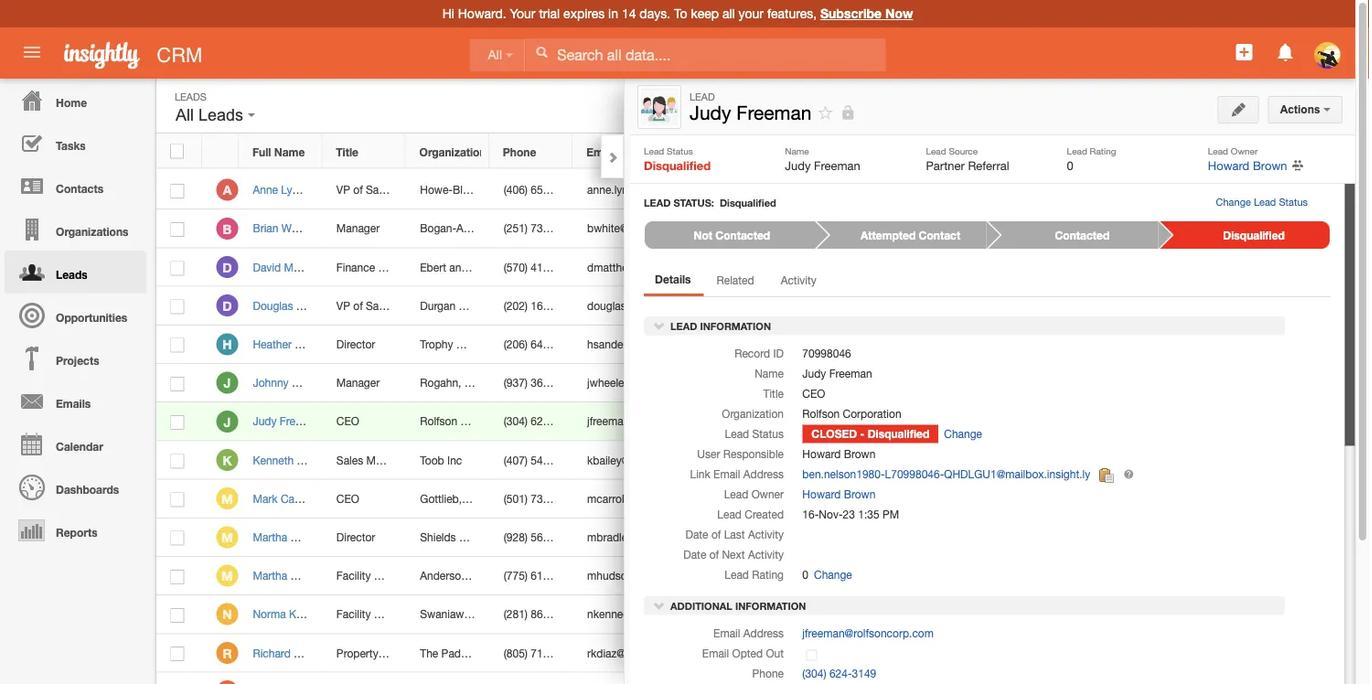 Task type: vqa. For each thing, say whether or not it's contained in the screenshot.
- related to jfreeman@rolfsoncorp.com
yes



Task type: describe. For each thing, give the bounding box(es) containing it.
- for rkdiaz@padbergh.com
[[718, 647, 722, 660]]

23 for nkennedy@swaniawskillc.com
[[795, 608, 807, 621]]

judy inside the j row
[[253, 415, 277, 428]]

- for hsanders@trophygroup.com
[[704, 338, 709, 351]]

trophy group cell
[[406, 326, 490, 364]]

a
[[223, 183, 232, 198]]

nov- for nkennedy@swaniawskillc.com
[[771, 608, 795, 621]]

import / export
[[1088, 215, 1178, 227]]

disqualified up the not contacted
[[720, 197, 777, 209]]

email for email opted out
[[703, 647, 729, 660]]

pm for mhudson@andersoninc.com
[[835, 569, 852, 582]]

status up lead status: disqualified
[[699, 145, 733, 158]]

0 horizontal spatial name
[[274, 145, 305, 158]]

m for mark carroll
[[221, 491, 233, 507]]

1 open - notcontacted cell from the top
[[657, 287, 781, 326]]

expires
[[564, 6, 605, 21]]

address for email address lead status
[[619, 145, 662, 158]]

david
[[253, 261, 281, 273]]

ebert and sons cell
[[406, 248, 496, 287]]

martha for martha hudson facility manager anderson inc
[[253, 569, 287, 582]]

j for judy freeman
[[224, 414, 231, 429]]

jwheeler@rgf.com cell
[[573, 364, 674, 403]]

16-nov-23 1:35 pm for jfreeman@rolfsoncorp.com
[[755, 415, 852, 428]]

manager inside n row
[[374, 608, 417, 621]]

1 vertical spatial created
[[745, 508, 784, 521]]

referral
[[968, 158, 1010, 172]]

howard brown inside d row
[[915, 299, 988, 312]]

heather sanders link
[[253, 338, 345, 351]]

notcontacted for (281) 863-2433
[[712, 608, 781, 621]]

disqualified link
[[1160, 221, 1330, 249]]

bogan-auer, inc. (251) 735-5824
[[420, 222, 578, 235]]

(501) 733-1738 cell
[[490, 480, 578, 519]]

0 horizontal spatial owner
[[752, 488, 784, 501]]

pm for anne.lynch@howeblanda.com
[[835, 183, 852, 196]]

h
[[223, 337, 232, 352]]

your
[[739, 6, 764, 21]]

gottlieb, schultz and d'amore cell
[[406, 480, 569, 519]]

trial
[[539, 6, 560, 21]]

anne
[[253, 183, 278, 196]]

(304) for the (304) 624-3149 link in the right of the page
[[803, 667, 827, 680]]

douglas baker link
[[253, 299, 334, 312]]

of inside a row
[[353, 183, 363, 196]]

property
[[337, 647, 378, 660]]

nov- for rkdiaz@padbergh.com
[[771, 647, 795, 660]]

howard.
[[458, 6, 507, 21]]

of down finance
[[353, 299, 363, 312]]

16-nov-23 1:35 pm for kbailey@toobinc.com
[[755, 454, 852, 466]]

0 vertical spatial phone
[[503, 145, 536, 158]]

1:35 for rkdiaz@padbergh.com
[[810, 647, 832, 660]]

dashboards
[[56, 483, 119, 496]]

(937) 360-8462 cell
[[490, 364, 578, 403]]

nov- for kbailey@toobinc.com
[[771, 454, 795, 466]]

16-nov-23 1:35 pm inside d row
[[755, 299, 852, 312]]

brown for d's howard brown cell
[[956, 299, 988, 312]]

johnny wheeler manager
[[253, 376, 380, 389]]

recycle
[[1106, 144, 1154, 156]]

subscribe now link
[[821, 6, 913, 21]]

swaniawski llc cell
[[406, 596, 501, 634]]

lead status: disqualified
[[644, 197, 777, 209]]

- for kbailey@toobinc.com
[[718, 454, 722, 466]]

change lead status link
[[1216, 196, 1308, 208]]

change link for 0
[[809, 566, 853, 584]]

(775) 616-7387 cell
[[490, 557, 578, 596]]

facility manager cell for m
[[322, 557, 417, 596]]

16- down related link
[[755, 299, 771, 312]]

1 contacted from the left
[[716, 229, 770, 242]]

5824
[[553, 222, 578, 235]]

0 horizontal spatial 0
[[803, 569, 809, 582]]

disqualified inside the j row
[[725, 415, 783, 428]]

0 vertical spatial sons
[[471, 261, 496, 273]]

kenneth bailey
[[253, 454, 327, 466]]

lead image
[[641, 89, 678, 125]]

16- for mcarroll@gsd.com
[[755, 492, 771, 505]]

1 vertical spatial your
[[1088, 290, 1117, 302]]

howard brown link for a
[[915, 183, 988, 196]]

howard brown inside k row
[[915, 454, 988, 466]]

email for email address lead status
[[587, 145, 616, 158]]

brown for howard brown cell associated with r
[[956, 647, 988, 660]]

tasks
[[56, 139, 86, 152]]

howard inside a row
[[915, 183, 953, 196]]

4 notcontacted from the top
[[712, 492, 781, 505]]

property manager the padberg company
[[337, 647, 534, 660]]

0 vertical spatial organization
[[420, 145, 486, 158]]

martha for martha bradley director
[[253, 531, 287, 544]]

733-
[[531, 492, 553, 505]]

record id
[[735, 347, 784, 360]]

- for jfreeman@rolfsoncorp.com
[[718, 415, 722, 428]]

anne lynch link
[[253, 183, 320, 196]]

and inside the j row
[[508, 376, 527, 389]]

jfreeman@rolfsoncorp.com link
[[803, 627, 934, 640]]

howard brown inside the j row
[[915, 415, 988, 428]]

nov- for jwheeler@rgf.com
[[771, 376, 795, 389]]

0 vertical spatial date
[[686, 528, 709, 541]]

freeman up "name judy freeman"
[[737, 102, 812, 124]]

rogahn, gleason and farrell
[[420, 376, 560, 389]]

closed - disqualified for a
[[671, 183, 783, 196]]

partner
[[926, 158, 965, 172]]

open - notcontacted inside d row
[[671, 299, 781, 312]]

a row
[[156, 171, 1076, 210]]

home
[[56, 96, 87, 109]]

howard inside d row
[[915, 299, 953, 312]]

howard brown inside a row
[[915, 183, 988, 196]]

dashboards link
[[5, 466, 146, 509]]

(406) 653-3860 cell
[[490, 171, 578, 210]]

corporation inside cell
[[461, 415, 519, 428]]

16-nov-23 1:35 pm for mbradley@shieldsgigot.com
[[755, 531, 852, 544]]

howard brown inside r row
[[915, 647, 988, 660]]

email down user responsible
[[714, 468, 741, 481]]

information for record id
[[700, 320, 771, 332]]

notcontacted for (928) 565468
[[712, 531, 781, 544]]

(206)
[[504, 338, 528, 351]]

jfreeman@rolfsoncorp.com for jfreeman@rolfsoncorp.com cell
[[587, 415, 719, 428]]

(928) 565468 cell
[[490, 519, 573, 557]]

brown for howard brown link inside a row
[[956, 183, 988, 196]]

nov- for bwhite@boganinc.com
[[771, 222, 795, 235]]

1 horizontal spatial inc
[[470, 569, 485, 582]]

finance director cell
[[322, 248, 417, 287]]

ceo for m
[[337, 492, 360, 505]]

j for johnny wheeler
[[224, 376, 231, 391]]

1:35 for mcarroll@gsd.com
[[810, 492, 832, 505]]

llc inside n row
[[481, 608, 501, 621]]

douglas baker
[[253, 299, 325, 312]]

disqualified down the change lead status "link"
[[1224, 229, 1285, 242]]

3 open from the top
[[671, 376, 701, 389]]

d'amore
[[526, 492, 569, 505]]

jwheeler@rgf.com open - notcontacted
[[587, 376, 781, 389]]

judy down 70998046
[[803, 367, 827, 380]]

23 for mbradley@shieldsgigot.com
[[795, 531, 807, 544]]

bogan-auer, inc. cell
[[406, 210, 502, 248]]

toob inc cell
[[406, 441, 490, 480]]

the
[[420, 647, 439, 660]]

email for email address
[[714, 627, 741, 640]]

(570)
[[504, 261, 528, 273]]

16-nov-23 1:35 pm for jwheeler@rgf.com
[[755, 376, 852, 389]]

leads down export
[[1139, 242, 1169, 254]]

email address
[[714, 627, 784, 640]]

chevron down image
[[653, 319, 666, 332]]

ceo cell for j
[[322, 403, 406, 441]]

shields & gigot cell
[[406, 519, 496, 557]]

(407)
[[504, 454, 528, 466]]

email opted out
[[703, 647, 784, 660]]

vp of sales for d
[[337, 299, 393, 312]]

howard inside the j row
[[915, 415, 953, 428]]

sales for d
[[366, 299, 393, 312]]

(406)
[[504, 183, 528, 196]]

pm for hsanders@trophygroup.com
[[835, 338, 852, 351]]

contacted link
[[989, 221, 1159, 249]]

1 vertical spatial judy freeman
[[803, 367, 872, 380]]

1 d row from the top
[[156, 248, 1076, 287]]

(928)
[[504, 531, 528, 544]]

manager inside cell
[[366, 454, 410, 466]]

/
[[1130, 215, 1134, 227]]

leads inside navigation
[[56, 268, 88, 281]]

status up responsible
[[753, 428, 784, 441]]

row containing full name
[[156, 134, 1075, 169]]

7995
[[553, 338, 578, 351]]

matthews
[[284, 261, 332, 273]]

projects
[[56, 354, 99, 367]]

judy freeman link
[[253, 415, 332, 428]]

1:35 for anne.lynch@howeblanda.com
[[810, 183, 832, 196]]

vp of sales cell for a
[[322, 171, 406, 210]]

row group containing a
[[156, 171, 1076, 684]]

rogahn,
[[420, 376, 461, 389]]

navigation containing home
[[0, 79, 146, 552]]

manager inside b row
[[337, 222, 380, 235]]

white image
[[535, 46, 548, 59]]

bogan-
[[420, 222, 457, 235]]

chevron right image
[[607, 151, 619, 164]]

d link for david matthews
[[216, 256, 238, 278]]

16- for mbradley@shieldsgigot.com
[[755, 531, 771, 544]]

david matthews link
[[253, 261, 341, 273]]

howard inside b row
[[915, 222, 953, 235]]

howard brown inside n row
[[915, 608, 988, 621]]

1 vertical spatial lead created
[[718, 508, 784, 521]]

closed - disqualified for j
[[671, 415, 783, 428]]

anne lynch
[[253, 183, 310, 196]]

open - notcontacted for mbradley@shieldsgigot.com
[[671, 531, 781, 544]]

mbradley@shieldsgigot.com
[[587, 531, 726, 544]]

rolfson corporation inside cell
[[420, 415, 519, 428]]

closed for b
[[671, 222, 715, 235]]

created inside row
[[782, 145, 824, 158]]

inc.
[[484, 222, 502, 235]]

sales inside cell
[[337, 454, 363, 466]]

durgan and sons cell
[[406, 287, 505, 326]]

company
[[486, 647, 534, 660]]

brown for howard brown link inside the j row
[[956, 415, 988, 428]]

open - notcontacted cell for nkennedy@swaniawskillc.com
[[657, 596, 781, 634]]

status inside lead status disqualified
[[667, 145, 693, 156]]

16- for bwhite@boganinc.com
[[755, 222, 771, 235]]

hudson
[[291, 569, 329, 582]]

judy right lead image at the top left
[[690, 102, 732, 124]]

1 horizontal spatial title
[[764, 388, 784, 400]]

responsible
[[723, 448, 784, 461]]

follow image for dmatthews@ebertandsons.com
[[999, 259, 1016, 277]]

inc inside toob inc cell
[[447, 454, 462, 466]]

lead status disqualified
[[644, 145, 711, 172]]

new
[[1228, 99, 1250, 111]]

70998046
[[803, 347, 852, 360]]

open for (928) 565468
[[671, 531, 701, 544]]

1:35 for nkennedy@swaniawskillc.com
[[810, 608, 832, 621]]

2 horizontal spatial lead owner
[[1208, 145, 1258, 156]]

lead rating 0
[[1067, 145, 1117, 172]]

1 vertical spatial activity
[[748, 528, 784, 541]]

1:35 for mhudson@andersoninc.com
[[810, 569, 832, 582]]

hi
[[443, 6, 455, 21]]

bin
[[1157, 144, 1174, 156]]

all link
[[470, 39, 525, 72]]

howe-blanda llc cell
[[406, 171, 510, 210]]

16-nov-23 1:35 pm cell for hsanders@trophygroup.com
[[741, 326, 901, 364]]

1:35 inside d row
[[810, 299, 832, 312]]

brian white
[[253, 222, 310, 235]]

howard brown link for j
[[915, 415, 988, 428]]

(251) 735-5824 cell
[[490, 210, 578, 248]]

closed up ben.nelson1980-
[[812, 428, 857, 441]]

martha hudson facility manager anderson inc
[[253, 569, 485, 582]]

disqualified up "l70998046-"
[[868, 428, 930, 441]]

2 horizontal spatial owner
[[1231, 145, 1258, 156]]

property manager cell
[[322, 634, 425, 673]]

1 horizontal spatial rolfson corporation
[[803, 408, 902, 421]]

rolfson corporation cell
[[406, 403, 519, 441]]

2 vertical spatial activity
[[748, 549, 784, 561]]

2 vertical spatial import
[[1159, 317, 1192, 329]]

all leads
[[176, 106, 248, 124]]

0 vertical spatial your
[[510, 6, 536, 21]]

last
[[724, 528, 745, 541]]

not
[[694, 229, 713, 242]]

16-nov-23 1:35 pm for nkennedy@swaniawskillc.com
[[755, 608, 852, 621]]

howard brown link for b
[[915, 222, 988, 235]]

nov- for jfreeman@rolfsoncorp.com
[[771, 415, 795, 428]]

chevron down image
[[653, 599, 666, 612]]

pm inside d row
[[835, 299, 852, 312]]

now
[[886, 6, 913, 21]]

show sidebar image
[[1173, 99, 1186, 112]]

863-
[[531, 608, 553, 621]]

follow image for jfreeman@rolfsoncorp.com
[[999, 414, 1016, 431]]

1 vertical spatial address
[[744, 468, 784, 481]]

(805) 715-0369 cell
[[490, 634, 578, 673]]

open - notcontacted cell for hsanders@trophygroup.com
[[657, 326, 781, 364]]

0 horizontal spatial lead owner
[[724, 488, 784, 501]]

d link for douglas baker
[[216, 295, 238, 317]]

of left next
[[710, 549, 719, 561]]

16-nov-23 import
[[1101, 317, 1192, 329]]

m for martha bradley
[[221, 530, 233, 545]]

opted
[[732, 647, 763, 660]]

full name
[[253, 145, 305, 158]]

h row
[[156, 326, 1076, 364]]

record
[[735, 347, 770, 360]]

(304) 624-3149 cell
[[490, 403, 578, 441]]

gottlieb,
[[420, 492, 462, 505]]

notcontacted for (202) 168-3484
[[712, 299, 781, 312]]

pm for nkennedy@swaniawskillc.com
[[835, 608, 852, 621]]

open - notcontacted cell for jwheeler@rgf.com
[[657, 364, 781, 403]]

manager inside the j row
[[337, 376, 380, 389]]

16-nov-23 1:35 pm for mcarroll@gsd.com
[[755, 492, 852, 505]]

keep
[[691, 6, 719, 21]]

disqualified inside a row
[[725, 183, 783, 196]]

norma kennedy link
[[253, 608, 342, 621]]

616-
[[531, 569, 553, 582]]

0 vertical spatial judy freeman
[[690, 102, 812, 124]]

disqualified inside k row
[[725, 454, 783, 466]]

actions button
[[1269, 96, 1343, 124]]

judy freeman inside the j row
[[253, 415, 323, 428]]

1 horizontal spatial rolfson
[[803, 408, 840, 421]]

0 horizontal spatial change
[[814, 569, 853, 582]]

notcontacted for (775) 616-7387
[[712, 569, 781, 582]]

653-
[[531, 183, 553, 196]]

(304) 624-3149 link
[[803, 667, 877, 680]]

715-
[[531, 647, 553, 660]]

howard brown link for n
[[915, 608, 988, 621]]

open - notcontacted for mhudson@andersoninc.com
[[671, 569, 781, 582]]

2 j row from the top
[[156, 403, 1076, 441]]

closed - disqualified up ben.nelson1980-
[[812, 428, 930, 441]]

richard diaz
[[253, 647, 315, 660]]

1 vertical spatial sons
[[480, 299, 505, 312]]

sanders
[[295, 338, 335, 351]]

rkdiaz@padbergh.com cell
[[573, 634, 697, 673]]

toob
[[420, 454, 444, 466]]

howard brown cell for d
[[901, 287, 988, 326]]

(570) 412-6279 cell
[[490, 248, 578, 287]]

director for h
[[337, 338, 375, 351]]

0369
[[553, 647, 578, 660]]

(407) 546-6906 cell
[[490, 441, 578, 480]]

k
[[223, 453, 232, 468]]

(937) 360-8462
[[504, 376, 578, 389]]

3149 for (304) 624-3149 cell
[[553, 415, 578, 428]]



Task type: locate. For each thing, give the bounding box(es) containing it.
open - notcontacted down next
[[671, 569, 781, 582]]

4 open from the top
[[671, 492, 701, 505]]

phone
[[503, 145, 536, 158], [753, 667, 784, 680]]

1 notcontacted from the top
[[712, 299, 781, 312]]

corporation down rogahn, gleason and farrell
[[461, 415, 519, 428]]

freeman inside the j row
[[280, 415, 323, 428]]

2 vp from the top
[[337, 299, 350, 312]]

0 vertical spatial m link
[[216, 488, 238, 510]]

manager up norma kennedy facility manager swaniawski llc (281) 863-2433
[[374, 569, 417, 582]]

16-nov-23 1:35 pm inside n row
[[755, 608, 852, 621]]

leads up opportunities link
[[56, 268, 88, 281]]

j row
[[156, 364, 1076, 403], [156, 403, 1076, 441]]

pm inside 'h' row
[[835, 338, 852, 351]]

anne.lynch@howeblanda.com
[[587, 183, 734, 196]]

1 open - notcontacted from the top
[[671, 299, 781, 312]]

open down mcarroll@gsd.com open - notcontacted
[[671, 531, 701, 544]]

nov- down lead status
[[771, 454, 795, 466]]

23 for mcarroll@gsd.com
[[795, 492, 807, 505]]

follow image for kbailey@toobinc.com
[[999, 452, 1016, 470]]

7 open - notcontacted cell from the top
[[657, 596, 781, 634]]

412-
[[531, 261, 553, 273]]

nov- down ben.nelson1980-
[[819, 508, 843, 521]]

closed - disqualified cell for r
[[657, 634, 783, 673]]

status down the change record owner image
[[1279, 196, 1308, 208]]

1 vertical spatial row
[[156, 673, 1076, 684]]

16-nov-23 1:35 pm cell for mcarroll@gsd.com
[[741, 480, 901, 519]]

- inside 'h' row
[[704, 338, 709, 351]]

0 vertical spatial created
[[782, 145, 824, 158]]

kenneth bailey link
[[253, 454, 336, 466]]

j link for johnny wheeler
[[216, 372, 238, 394]]

2 contacted from the left
[[1055, 229, 1110, 242]]

change lead status
[[1216, 196, 1308, 208]]

disqualified inside r row
[[725, 647, 783, 660]]

freeman inside "name judy freeman"
[[814, 158, 861, 172]]

disqualified down email address lead status
[[644, 158, 711, 172]]

3 open - notcontacted from the top
[[671, 531, 781, 544]]

3 notcontacted from the top
[[712, 376, 781, 389]]

nov- for mcarroll@gsd.com
[[771, 492, 795, 505]]

1 vertical spatial rating
[[752, 569, 784, 582]]

23 inside r row
[[795, 647, 807, 660]]

pm inside r row
[[835, 647, 852, 660]]

2 martha from the top
[[253, 569, 287, 582]]

8 16-nov-23 1:35 pm cell from the top
[[741, 480, 901, 519]]

0 vertical spatial 3149
[[553, 415, 578, 428]]

lead created
[[754, 145, 824, 158], [718, 508, 784, 521]]

toob inc
[[420, 454, 462, 466]]

(775)
[[504, 569, 528, 582]]

1 vp of sales cell from the top
[[322, 171, 406, 210]]

contact
[[919, 229, 961, 242]]

1 vertical spatial ceo
[[337, 415, 360, 428]]

and
[[449, 261, 468, 273], [459, 299, 477, 312], [508, 376, 527, 389], [505, 492, 523, 505]]

0 vertical spatial j
[[224, 376, 231, 391]]

facility manager cell for n
[[322, 596, 417, 634]]

nov- left 0 change
[[771, 569, 795, 582]]

16-nov-23 1:35 pm for mhudson@andersoninc.com
[[755, 569, 852, 582]]

1 vertical spatial d link
[[216, 295, 238, 317]]

activity right related
[[781, 274, 817, 286]]

624- inside (304) 624-3149 cell
[[531, 415, 553, 428]]

1:35 for kbailey@toobinc.com
[[810, 454, 832, 466]]

navigation
[[0, 79, 146, 552]]

0 vertical spatial lead created
[[754, 145, 824, 158]]

1:35 for bwhite@boganinc.com
[[810, 222, 832, 235]]

1 m from the top
[[221, 491, 233, 507]]

1 vertical spatial date
[[684, 549, 707, 561]]

ben.nelson1980-
[[803, 468, 885, 481]]

2 16-nov-23 1:35 pm cell from the top
[[741, 210, 901, 248]]

16- up additional information
[[755, 569, 771, 582]]

howard brown inside b row
[[915, 222, 988, 235]]

2 facility manager cell from the top
[[322, 596, 417, 634]]

5 16-nov-23 1:35 pm cell from the top
[[741, 364, 901, 403]]

martha down mark
[[253, 531, 287, 544]]

attempted contact
[[861, 229, 961, 242]]

your left trial
[[510, 6, 536, 21]]

m link up n link
[[216, 565, 238, 587]]

14
[[622, 6, 636, 21]]

0 vertical spatial rating
[[1090, 145, 1117, 156]]

ceo inside the j row
[[337, 415, 360, 428]]

2 vertical spatial howard brown cell
[[901, 634, 988, 673]]

16- inside k row
[[755, 454, 771, 466]]

open - notcontacted inside 'h' row
[[671, 338, 781, 351]]

rolfson corporation
[[803, 408, 902, 421], [420, 415, 519, 428]]

vp of sales cell
[[322, 171, 406, 210], [322, 287, 406, 326]]

nov- up responsible
[[771, 415, 795, 428]]

howard brown link for m
[[915, 492, 988, 505]]

full
[[253, 145, 271, 158]]

name down "id"
[[755, 367, 784, 380]]

2 d row from the top
[[156, 287, 1076, 326]]

16- for mhudson@andersoninc.com
[[755, 569, 771, 582]]

2 m row from the top
[[156, 519, 1076, 557]]

23 inside k row
[[795, 454, 807, 466]]

follow image inside b row
[[999, 221, 1016, 238]]

howard brown cell
[[901, 287, 988, 326], [901, 441, 988, 480], [901, 634, 988, 673]]

3 m from the top
[[221, 569, 233, 584]]

1 facility from the top
[[337, 569, 371, 582]]

manager down norma kennedy facility manager swaniawski llc (281) 863-2433
[[381, 647, 425, 660]]

lead inside lead source partner referral
[[926, 145, 947, 156]]

your left recent
[[1088, 290, 1117, 302]]

m left mark
[[221, 491, 233, 507]]

1 d from the top
[[223, 260, 232, 275]]

2 open - notcontacted from the top
[[671, 338, 781, 351]]

1:35 inside 'h' row
[[810, 338, 832, 351]]

vp
[[337, 183, 350, 196], [337, 299, 350, 312]]

nov- down recent
[[1120, 317, 1144, 329]]

624- for the (304) 624-3149 link in the right of the page
[[830, 667, 852, 680]]

facility for m
[[337, 569, 371, 582]]

open - notcontacted for hsanders@trophygroup.com
[[671, 338, 781, 351]]

1 howard brown cell from the top
[[901, 287, 988, 326]]

b row
[[156, 210, 1076, 248]]

manager cell
[[322, 210, 406, 248], [322, 364, 406, 403]]

7 notcontacted from the top
[[712, 608, 781, 621]]

brown
[[1253, 158, 1288, 172], [956, 183, 988, 196], [956, 222, 988, 235], [956, 299, 988, 312], [956, 415, 988, 428], [844, 448, 876, 461], [956, 454, 988, 466], [844, 488, 876, 501], [956, 492, 988, 505], [956, 608, 988, 621], [956, 647, 988, 660]]

0 inside lead rating 0
[[1067, 158, 1074, 172]]

1 vertical spatial 624-
[[830, 667, 852, 680]]

director inside 'h' row
[[337, 338, 375, 351]]

organization up lead status
[[722, 408, 784, 421]]

0 vertical spatial import
[[1088, 215, 1128, 227]]

5 open - notcontacted cell from the top
[[657, 519, 781, 557]]

change record owner image
[[1292, 157, 1304, 174]]

5 notcontacted from the top
[[712, 531, 781, 544]]

0 vertical spatial title
[[336, 145, 359, 158]]

4 closed - disqualified cell from the top
[[657, 441, 783, 480]]

wheeler
[[292, 376, 332, 389]]

1:35 inside n row
[[810, 608, 832, 621]]

all for all leads
[[176, 106, 194, 124]]

(304) up (407)
[[504, 415, 528, 428]]

6 16-nov-23 1:35 pm cell from the top
[[741, 403, 901, 441]]

name down search this list... text box
[[785, 145, 809, 156]]

notcontacted up next
[[712, 531, 781, 544]]

0 horizontal spatial (304)
[[504, 415, 528, 428]]

j link down h
[[216, 372, 238, 394]]

16-nov-23 1:35 pm inside r row
[[755, 647, 852, 660]]

6 follow image from the top
[[999, 491, 1016, 508]]

3 closed - disqualified cell from the top
[[657, 403, 783, 441]]

1 manager cell from the top
[[322, 210, 406, 248]]

m for martha hudson
[[221, 569, 233, 584]]

2 d link from the top
[[216, 295, 238, 317]]

10 16-nov-23 1:35 pm cell from the top
[[741, 557, 901, 596]]

closed - disqualified for b
[[671, 222, 783, 235]]

2 notcontacted from the top
[[712, 338, 781, 351]]

2 howard brown cell from the top
[[901, 441, 988, 480]]

1:35
[[810, 183, 832, 196], [810, 222, 832, 235], [810, 299, 832, 312], [810, 338, 832, 351], [810, 376, 832, 389], [810, 415, 832, 428], [810, 454, 832, 466], [810, 492, 832, 505], [858, 508, 880, 521], [810, 531, 832, 544], [810, 569, 832, 582], [810, 608, 832, 621], [810, 647, 832, 660]]

2 j from the top
[[224, 414, 231, 429]]

2 closed - disqualified cell from the top
[[657, 210, 783, 248]]

2 m link from the top
[[216, 526, 238, 548]]

1 16-nov-23 1:35 pm cell from the top
[[741, 171, 901, 210]]

- inside k row
[[718, 454, 722, 466]]

3149 for the (304) 624-3149 link in the right of the page
[[852, 667, 877, 680]]

d down the b
[[223, 260, 232, 275]]

director inside d row
[[378, 261, 417, 273]]

1 row from the top
[[156, 134, 1075, 169]]

1 open from the top
[[671, 299, 701, 312]]

1 vp from the top
[[337, 183, 350, 196]]

0 vertical spatial director
[[378, 261, 417, 273]]

16-nov-23 1:35 pm inside k row
[[755, 454, 852, 466]]

director cell for h
[[322, 326, 406, 364]]

n link
[[216, 604, 238, 626]]

565468
[[531, 531, 568, 544]]

all down 'crm'
[[176, 106, 194, 124]]

1 vertical spatial (304) 624-3149
[[803, 667, 877, 680]]

k row
[[156, 441, 1076, 480]]

all leads button
[[171, 102, 260, 129]]

facility manager cell up norma kennedy facility manager swaniawski llc (281) 863-2433
[[322, 557, 417, 596]]

1 vertical spatial llc
[[481, 608, 501, 621]]

information
[[700, 320, 771, 332], [736, 600, 807, 612]]

5 open from the top
[[671, 531, 701, 544]]

sales manager
[[337, 454, 410, 466]]

(206) 645-7995 cell
[[490, 326, 578, 364]]

brown inside the j row
[[956, 415, 988, 428]]

1 horizontal spatial 0
[[1067, 158, 1074, 172]]

facility inside n row
[[337, 608, 371, 621]]

email up email opted out
[[714, 627, 741, 640]]

2 ceo cell from the top
[[322, 480, 406, 519]]

swaniawski
[[420, 608, 478, 621]]

vp right baker at left
[[337, 299, 350, 312]]

0 vertical spatial facility
[[337, 569, 371, 582]]

1 vertical spatial vp of sales cell
[[322, 287, 406, 326]]

1 m row from the top
[[156, 480, 1076, 519]]

7 16-nov-23 1:35 pm cell from the top
[[741, 441, 901, 480]]

martha
[[253, 531, 287, 544], [253, 569, 287, 582]]

notcontacted down the lead information
[[712, 338, 781, 351]]

import left the /
[[1088, 215, 1128, 227]]

2 m from the top
[[221, 530, 233, 545]]

change up 'jfreeman@rolfsoncorp.com' link
[[814, 569, 853, 582]]

pm inside n row
[[835, 608, 852, 621]]

16-nov-23 1:35 pm for rkdiaz@padbergh.com
[[755, 647, 852, 660]]

facility manager cell
[[322, 557, 417, 596], [322, 596, 417, 634]]

director cell
[[322, 326, 406, 364], [322, 519, 406, 557]]

1 vertical spatial manager cell
[[322, 364, 406, 403]]

16- down recent
[[1104, 317, 1120, 329]]

2 horizontal spatial change
[[1216, 196, 1251, 208]]

related link
[[705, 268, 766, 296]]

2 vp of sales cell from the top
[[322, 287, 406, 326]]

23 inside d row
[[795, 299, 807, 312]]

howard brown link inside a row
[[915, 183, 988, 196]]

llc left (281)
[[481, 608, 501, 621]]

- inside n row
[[704, 608, 709, 621]]

notcontacted down link email address
[[712, 492, 781, 505]]

nov- down activity link
[[771, 299, 795, 312]]

kbailey@toobinc.com cell
[[573, 441, 692, 480]]

2 facility from the top
[[337, 608, 371, 621]]

3 m row from the top
[[156, 557, 1076, 596]]

- for bwhite@boganinc.com
[[718, 222, 722, 235]]

1 horizontal spatial (304) 624-3149
[[803, 667, 877, 680]]

16- for anne.lynch@howeblanda.com
[[755, 183, 771, 196]]

open up additional
[[671, 569, 701, 582]]

row up a row
[[156, 134, 1075, 169]]

hsanders@trophygroup.com cell
[[573, 326, 726, 364]]

anne.lynch@howeblanda.com cell
[[573, 171, 734, 210]]

your
[[510, 6, 536, 21], [1088, 290, 1117, 302]]

16-nov-23 1:35 pm cell for mhudson@andersoninc.com
[[741, 557, 901, 596]]

record permissions image
[[840, 102, 856, 124]]

details link
[[644, 268, 702, 294]]

3 follow image from the top
[[999, 337, 1016, 354]]

follow image
[[999, 259, 1016, 277], [999, 298, 1016, 315], [999, 337, 1016, 354], [999, 375, 1016, 393], [999, 452, 1016, 470], [999, 491, 1016, 508], [999, 607, 1016, 624], [999, 645, 1016, 663]]

name inside "name judy freeman"
[[785, 145, 809, 156]]

2 vertical spatial sales
[[337, 454, 363, 466]]

a link
[[216, 179, 238, 201]]

0 change
[[803, 569, 853, 582]]

5 follow image from the top
[[999, 452, 1016, 470]]

nov- for anne.lynch@howeblanda.com
[[771, 183, 795, 196]]

16- inside b row
[[755, 222, 771, 235]]

brown for howard brown link associated with m
[[956, 492, 988, 505]]

mark
[[253, 492, 278, 505]]

0 vertical spatial martha
[[253, 531, 287, 544]]

16-
[[755, 183, 771, 196], [755, 222, 771, 235], [755, 299, 771, 312], [1104, 317, 1120, 329], [755, 338, 771, 351], [755, 376, 771, 389], [755, 415, 771, 428], [755, 454, 771, 466], [755, 492, 771, 505], [803, 508, 819, 521], [755, 531, 771, 544], [755, 569, 771, 582], [755, 608, 771, 621], [755, 647, 771, 660]]

2 d from the top
[[223, 298, 232, 314]]

1:35 inside r row
[[810, 647, 832, 660]]

closed down status:
[[671, 222, 715, 235]]

notcontacted inside d row
[[712, 299, 781, 312]]

brown inside n row
[[956, 608, 988, 621]]

right click to copy email address image
[[1100, 468, 1115, 483]]

d link
[[216, 256, 238, 278], [216, 295, 238, 317]]

howard brown cell for r
[[901, 634, 988, 673]]

5 open - notcontacted from the top
[[671, 608, 781, 621]]

h link
[[216, 333, 238, 355]]

import down the imports
[[1159, 317, 1192, 329]]

judy freeman down 70998046
[[803, 367, 872, 380]]

3 16-nov-23 1:35 pm cell from the top
[[741, 287, 901, 326]]

all for all
[[488, 48, 502, 62]]

j down h
[[224, 376, 231, 391]]

1 vertical spatial jfreeman@rolfsoncorp.com
[[803, 627, 934, 640]]

lead inside lead rating 0
[[1067, 145, 1088, 156]]

1 horizontal spatial contacted
[[1055, 229, 1110, 242]]

0 vertical spatial jfreeman@rolfsoncorp.com
[[587, 415, 719, 428]]

(202) 168-3484 cell
[[490, 287, 578, 326]]

freeman down 70998046
[[830, 367, 872, 380]]

4 open - notcontacted from the top
[[671, 569, 781, 582]]

link email address
[[690, 468, 784, 481]]

information down lead rating in the bottom right of the page
[[736, 600, 807, 612]]

open - notcontacted cell down record on the right of page
[[657, 364, 781, 403]]

2 follow image from the top
[[999, 298, 1016, 315]]

1 director cell from the top
[[322, 326, 406, 364]]

nov- inside b row
[[771, 222, 795, 235]]

1 j link from the top
[[216, 372, 238, 394]]

3860
[[553, 183, 578, 196]]

1 ceo cell from the top
[[322, 403, 406, 441]]

jwheeler@rgf.com
[[587, 376, 674, 389]]

follow image for anne.lynch@howeblanda.com
[[999, 182, 1016, 200]]

open - notcontacted cell
[[657, 287, 781, 326], [657, 326, 781, 364], [657, 364, 781, 403], [657, 480, 781, 519], [657, 519, 781, 557], [657, 557, 781, 596], [657, 596, 781, 634]]

7 open from the top
[[671, 608, 701, 621]]

follow image inside n row
[[999, 607, 1016, 624]]

organization up howe-blanda llc 'cell'
[[420, 145, 486, 158]]

d row
[[156, 248, 1076, 287], [156, 287, 1076, 326]]

change for change
[[944, 428, 983, 441]]

3149 inside cell
[[553, 415, 578, 428]]

1 horizontal spatial owner
[[943, 145, 977, 158]]

16-nov-23 1:35 pm cell for jwheeler@rgf.com
[[741, 364, 901, 403]]

rolfson down 70998046
[[803, 408, 840, 421]]

pm inside b row
[[835, 222, 852, 235]]

features,
[[767, 6, 817, 21]]

16- inside r row
[[755, 647, 771, 660]]

import down the /
[[1104, 242, 1136, 254]]

brown for howard brown link associated with b
[[956, 222, 988, 235]]

m link for martha bradley
[[216, 526, 238, 548]]

0 horizontal spatial change link
[[809, 566, 853, 584]]

closed - disqualified inside k row
[[671, 454, 783, 466]]

0 vertical spatial vp of sales cell
[[322, 171, 406, 210]]

ceo cell
[[322, 403, 406, 441], [322, 480, 406, 519]]

0 vertical spatial director cell
[[322, 326, 406, 364]]

(304) 624-3149 for the (304) 624-3149 link in the right of the page
[[803, 667, 877, 680]]

open for (775) 616-7387
[[671, 569, 701, 582]]

organization
[[420, 145, 486, 158], [722, 408, 784, 421]]

m link for martha hudson
[[216, 565, 238, 587]]

recent
[[1120, 290, 1161, 302]]

16- down ben.nelson1980-
[[803, 508, 819, 521]]

2 horizontal spatial name
[[785, 145, 809, 156]]

of left last
[[712, 528, 721, 541]]

6 open from the top
[[671, 569, 701, 582]]

d for douglas baker
[[223, 298, 232, 314]]

1 vertical spatial information
[[736, 600, 807, 612]]

1 horizontal spatial organization
[[722, 408, 784, 421]]

llc inside a row
[[490, 183, 510, 196]]

closed up user
[[671, 415, 715, 428]]

2 vp of sales from the top
[[337, 299, 393, 312]]

vp of sales for a
[[337, 183, 393, 196]]

judy inside "name judy freeman"
[[785, 158, 811, 172]]

closed - disqualified cell
[[657, 171, 783, 210], [657, 210, 783, 248], [657, 403, 783, 441], [657, 441, 783, 480], [657, 634, 783, 673]]

2 row from the top
[[156, 673, 1076, 684]]

m link for mark carroll
[[216, 488, 238, 510]]

vp inside a row
[[337, 183, 350, 196]]

0 horizontal spatial your
[[510, 6, 536, 21]]

rogahn, gleason and farrell cell
[[406, 364, 560, 403]]

import leads link
[[1088, 242, 1169, 254]]

open - notcontacted inside n row
[[671, 608, 781, 621]]

1 vertical spatial all
[[176, 106, 194, 124]]

closed - disqualified inside b row
[[671, 222, 783, 235]]

1:35 for hsanders@trophygroup.com
[[810, 338, 832, 351]]

1 horizontal spatial corporation
[[843, 408, 902, 421]]

1 d link from the top
[[216, 256, 238, 278]]

None checkbox
[[170, 144, 184, 159], [171, 184, 184, 198], [171, 300, 184, 314], [171, 338, 184, 353], [171, 454, 184, 469], [171, 493, 184, 507], [171, 608, 184, 623], [170, 144, 184, 159], [171, 184, 184, 198], [171, 300, 184, 314], [171, 338, 184, 353], [171, 454, 184, 469], [171, 493, 184, 507], [171, 608, 184, 623]]

follow image for nkennedy@swaniawskillc.com
[[999, 607, 1016, 624]]

closed for r
[[671, 647, 715, 660]]

2 director cell from the top
[[322, 519, 406, 557]]

0 horizontal spatial 3149
[[553, 415, 578, 428]]

jfreeman@rolfsoncorp.com inside cell
[[587, 415, 719, 428]]

4 follow image from the top
[[999, 375, 1016, 393]]

1 horizontal spatial all
[[488, 48, 502, 62]]

nkennedy@swaniawskillc.com
[[587, 608, 736, 621]]

all inside button
[[176, 106, 194, 124]]

23 for rkdiaz@padbergh.com
[[795, 647, 807, 660]]

2 vertical spatial change
[[814, 569, 853, 582]]

1 horizontal spatial your
[[1088, 290, 1117, 302]]

1 horizontal spatial change link
[[939, 425, 983, 443]]

23 inside a row
[[795, 183, 807, 196]]

vp of sales cell for d
[[322, 287, 406, 326]]

mark carroll
[[253, 492, 313, 505]]

notcontacted down next
[[712, 569, 781, 582]]

Search this list... text field
[[742, 91, 948, 119]]

1 closed - disqualified cell from the top
[[657, 171, 783, 210]]

0 horizontal spatial 624-
[[531, 415, 553, 428]]

1 vp of sales from the top
[[337, 183, 393, 196]]

nov- for mbradley@shieldsgigot.com
[[771, 531, 795, 544]]

1 j from the top
[[224, 376, 231, 391]]

follow image inside r row
[[999, 645, 1016, 663]]

change link up ben.nelson1980-l70998046-qhdlgu1@mailbox.insight.ly link on the bottom right of page
[[939, 425, 983, 443]]

4 open - notcontacted cell from the top
[[657, 480, 781, 519]]

2 vertical spatial m link
[[216, 565, 238, 587]]

leads up all leads
[[175, 91, 207, 102]]

(281) 863-2433 cell
[[490, 596, 578, 634]]

23 inside n row
[[795, 608, 807, 621]]

3 howard brown cell from the top
[[901, 634, 988, 673]]

0 vertical spatial ceo cell
[[322, 403, 406, 441]]

howard inside k row
[[915, 454, 953, 466]]

0 vertical spatial vp of sales
[[337, 183, 393, 196]]

0 vertical spatial inc
[[447, 454, 462, 466]]

23 for hsanders@trophygroup.com
[[795, 338, 807, 351]]

manager cell down sanders
[[322, 364, 406, 403]]

howard brown link inside the j row
[[915, 415, 988, 428]]

16- inside a row
[[755, 183, 771, 196]]

7 follow image from the top
[[999, 607, 1016, 624]]

lead inside lead status disqualified
[[644, 145, 664, 156]]

row
[[156, 134, 1075, 169], [156, 673, 1076, 684]]

(304) 624-3149 down 'jfreeman@rolfsoncorp.com' link
[[803, 667, 877, 680]]

3484
[[553, 299, 578, 312]]

m up n link
[[221, 569, 233, 584]]

2 j link from the top
[[216, 411, 238, 433]]

16-nov-23 1:35 pm cell for mbradley@shieldsgigot.com
[[741, 519, 901, 557]]

16- for kbailey@toobinc.com
[[755, 454, 771, 466]]

howard inside n row
[[915, 608, 953, 621]]

contacts
[[56, 182, 103, 195]]

mcarroll@gsd.com cell
[[573, 480, 679, 519]]

1 martha from the top
[[253, 531, 287, 544]]

16- for rkdiaz@padbergh.com
[[755, 647, 771, 660]]

23 for anne.lynch@howeblanda.com
[[795, 183, 807, 196]]

recycle bin
[[1106, 144, 1174, 156]]

0 vertical spatial d link
[[216, 256, 238, 278]]

change
[[1216, 196, 1251, 208], [944, 428, 983, 441], [814, 569, 853, 582]]

lead owner down new
[[1208, 145, 1258, 156]]

j link for judy freeman
[[216, 411, 238, 433]]

16-nov-23 1:35 pm cell for nkennedy@swaniawskillc.com
[[741, 596, 901, 634]]

name right full
[[274, 145, 305, 158]]

durgan and sons (202) 168-3484
[[420, 299, 578, 312]]

mbradley@shieldsgigot.com cell
[[573, 519, 726, 557]]

cell
[[657, 248, 741, 287], [741, 248, 901, 287], [901, 248, 984, 287], [1030, 248, 1076, 287], [573, 287, 657, 326], [901, 326, 984, 364], [901, 364, 984, 403], [1030, 364, 1076, 403], [156, 403, 202, 441], [1030, 403, 1076, 441], [1030, 480, 1076, 519], [901, 519, 984, 557], [1030, 519, 1076, 557], [901, 557, 984, 596], [1030, 557, 1076, 596], [1030, 634, 1076, 673], [156, 673, 202, 684], [202, 673, 239, 684], [239, 673, 322, 684], [322, 673, 406, 684], [406, 673, 490, 684], [490, 673, 573, 684], [573, 673, 657, 684], [657, 673, 741, 684], [741, 673, 901, 684], [901, 673, 984, 684], [984, 673, 1030, 684], [1030, 673, 1076, 684]]

bwhite@boganinc.com cell
[[573, 210, 699, 248]]

closed inside k row
[[671, 454, 715, 466]]

status up anne.lynch@howeblanda.com
[[667, 145, 693, 156]]

1 facility manager cell from the top
[[322, 557, 417, 596]]

1 vertical spatial (304)
[[803, 667, 827, 680]]

notcontacted inside the j row
[[712, 376, 781, 389]]

rating for lead rating 0
[[1090, 145, 1117, 156]]

nov- for mhudson@andersoninc.com
[[771, 569, 795, 582]]

address down responsible
[[744, 468, 784, 481]]

- inside b row
[[718, 222, 722, 235]]

ceo down sales manager cell
[[337, 492, 360, 505]]

corporation up ben.nelson1980-
[[843, 408, 902, 421]]

activity up lead rating in the bottom right of the page
[[748, 549, 784, 561]]

16-nov-23 1:35 pm cell for bwhite@boganinc.com
[[741, 210, 901, 248]]

1 vertical spatial facility
[[337, 608, 371, 621]]

closed inside the j row
[[671, 415, 715, 428]]

row group
[[156, 171, 1076, 684]]

qhdlgu1@mailbox.insight.ly
[[944, 468, 1091, 481]]

0 vertical spatial information
[[700, 320, 771, 332]]

not contacted link
[[645, 221, 815, 249]]

1:35 inside k row
[[810, 454, 832, 466]]

manager right wheeler
[[337, 376, 380, 389]]

6 notcontacted from the top
[[712, 569, 781, 582]]

lead created down search this list... text box
[[754, 145, 824, 158]]

0 vertical spatial j link
[[216, 372, 238, 394]]

follow image for jwheeler@rgf.com
[[999, 375, 1016, 393]]

16- down lead status
[[755, 454, 771, 466]]

created down search this list... text box
[[782, 145, 824, 158]]

home link
[[5, 79, 146, 122]]

heather sanders director
[[253, 338, 375, 351]]

0 horizontal spatial all
[[176, 106, 194, 124]]

n
[[223, 607, 232, 622]]

9 16-nov-23 1:35 pm cell from the top
[[741, 519, 901, 557]]

0 vertical spatial sales
[[366, 183, 393, 196]]

0 vertical spatial activity
[[781, 274, 817, 286]]

follow image for mcarroll@gsd.com
[[999, 491, 1016, 508]]

- for mbradley@shieldsgigot.com
[[704, 531, 709, 544]]

jfreeman@rolfsoncorp.com cell
[[573, 403, 719, 441]]

nov- right opted
[[771, 647, 795, 660]]

nov- inside 'h' row
[[771, 338, 795, 351]]

r row
[[156, 634, 1076, 673]]

0 vertical spatial vp
[[337, 183, 350, 196]]

follow image inside the j row
[[999, 375, 1016, 393]]

645-
[[531, 338, 553, 351]]

dmatthews@ebertandsons.com cell
[[573, 248, 743, 287]]

user responsible
[[697, 448, 784, 461]]

23
[[795, 183, 807, 196], [795, 222, 807, 235], [795, 299, 807, 312], [1144, 317, 1156, 329], [795, 338, 807, 351], [795, 376, 807, 389], [795, 415, 807, 428], [795, 454, 807, 466], [795, 492, 807, 505], [843, 508, 855, 521], [795, 531, 807, 544], [795, 569, 807, 582], [795, 608, 807, 621], [795, 647, 807, 660]]

16- up responsible
[[755, 415, 771, 428]]

notcontacted down related link
[[712, 299, 781, 312]]

judy freeman down the search all data.... text box
[[690, 102, 812, 124]]

additional information
[[668, 600, 807, 612]]

notcontacted down record on the right of page
[[712, 376, 781, 389]]

0 vertical spatial ceo
[[803, 388, 826, 400]]

1 vertical spatial change
[[944, 428, 983, 441]]

follow image
[[817, 104, 835, 122], [999, 182, 1016, 200], [999, 221, 1016, 238], [999, 414, 1016, 431], [999, 530, 1016, 547], [999, 568, 1016, 586]]

manager inside r row
[[381, 647, 425, 660]]

0 horizontal spatial phone
[[503, 145, 536, 158]]

(202)
[[504, 299, 528, 312]]

n row
[[156, 596, 1076, 634]]

follow image inside k row
[[999, 452, 1016, 470]]

closed - disqualified cell for a
[[657, 171, 783, 210]]

d link up "h" link
[[216, 295, 238, 317]]

reports
[[56, 526, 98, 539]]

howard brown
[[1208, 158, 1288, 172], [915, 183, 988, 196], [915, 222, 988, 235], [915, 299, 988, 312], [915, 415, 988, 428], [803, 448, 876, 461], [915, 454, 988, 466], [803, 488, 876, 501], [915, 492, 988, 505], [915, 608, 988, 621], [915, 647, 988, 660]]

manager up finance
[[337, 222, 380, 235]]

tasks link
[[5, 122, 146, 165]]

rolfson inside cell
[[420, 415, 458, 428]]

Search all data.... text field
[[525, 38, 886, 71]]

1 vertical spatial 0
[[803, 569, 809, 582]]

3149 down 'jfreeman@rolfsoncorp.com' link
[[852, 667, 877, 680]]

new lead
[[1228, 99, 1279, 111]]

director for m
[[337, 531, 375, 544]]

leads inside button
[[199, 106, 243, 124]]

disqualified inside b row
[[725, 222, 783, 235]]

1 horizontal spatial name
[[755, 367, 784, 380]]

23 for jwheeler@rgf.com
[[795, 376, 807, 389]]

open right chevron down icon
[[671, 608, 701, 621]]

1 vertical spatial director cell
[[322, 519, 406, 557]]

12 16-nov-23 1:35 pm cell from the top
[[741, 634, 901, 673]]

None checkbox
[[171, 222, 184, 237], [171, 261, 184, 276], [171, 377, 184, 391], [171, 415, 184, 430], [171, 531, 184, 546], [171, 570, 184, 584], [171, 647, 184, 662], [171, 222, 184, 237], [171, 261, 184, 276], [171, 377, 184, 391], [171, 415, 184, 430], [171, 531, 184, 546], [171, 570, 184, 584], [171, 647, 184, 662]]

imports
[[1164, 290, 1210, 302]]

- inside a row
[[718, 183, 722, 196]]

5 closed - disqualified cell from the top
[[657, 634, 783, 673]]

closed - disqualified for r
[[671, 647, 783, 660]]

richard
[[253, 647, 291, 660]]

brown inside b row
[[956, 222, 988, 235]]

open - notcontacted cell up additional
[[657, 557, 781, 596]]

contacted down import / export
[[1055, 229, 1110, 242]]

1 vertical spatial martha
[[253, 569, 287, 582]]

2 vertical spatial ceo
[[337, 492, 360, 505]]

1 horizontal spatial 624-
[[830, 667, 852, 680]]

0 horizontal spatial rolfson corporation
[[420, 415, 519, 428]]

judy down johnny
[[253, 415, 277, 428]]

1 m link from the top
[[216, 488, 238, 510]]

m row
[[156, 480, 1076, 519], [156, 519, 1076, 557], [156, 557, 1076, 596]]

(304) for (304) 624-3149 cell
[[504, 415, 528, 428]]

3 open - notcontacted cell from the top
[[657, 364, 781, 403]]

8 follow image from the top
[[999, 645, 1016, 663]]

1 horizontal spatial rating
[[1090, 145, 1117, 156]]

anderson inc cell
[[406, 557, 490, 596]]

open - notcontacted cell up lead rating in the bottom right of the page
[[657, 519, 781, 557]]

notifications image
[[1275, 41, 1297, 63]]

1 vertical spatial howard brown cell
[[901, 441, 988, 480]]

1 follow image from the top
[[999, 259, 1016, 277]]

624- for (304) 624-3149 cell
[[531, 415, 553, 428]]

- inside r row
[[718, 647, 722, 660]]

- for mhudson@andersoninc.com
[[704, 569, 709, 582]]

1 vertical spatial j link
[[216, 411, 238, 433]]

16- down link email address
[[755, 492, 771, 505]]

16- down lead status: disqualified
[[755, 222, 771, 235]]

phone up (406)
[[503, 145, 536, 158]]

name for name judy freeman
[[785, 145, 809, 156]]

16-nov-23 1:35 pm cell
[[741, 171, 901, 210], [741, 210, 901, 248], [741, 287, 901, 326], [741, 326, 901, 364], [741, 364, 901, 403], [741, 403, 901, 441], [741, 441, 901, 480], [741, 480, 901, 519], [741, 519, 901, 557], [741, 557, 901, 596], [741, 596, 901, 634], [741, 634, 901, 673]]

-
[[718, 183, 722, 196], [718, 222, 722, 235], [704, 299, 709, 312], [704, 338, 709, 351], [704, 376, 709, 389], [718, 415, 722, 428], [860, 428, 865, 441], [718, 454, 722, 466], [704, 492, 709, 505], [704, 531, 709, 544], [704, 569, 709, 582], [704, 608, 709, 621], [718, 647, 722, 660]]

closed inside a row
[[671, 183, 715, 196]]

2 open - notcontacted cell from the top
[[657, 326, 781, 364]]

168-
[[531, 299, 553, 312]]

16-nov-23 1:35 pm cell for anne.lynch@howeblanda.com
[[741, 171, 901, 210]]

brown inside r row
[[956, 647, 988, 660]]

rating inside lead rating 0
[[1090, 145, 1117, 156]]

m left martha bradley link
[[221, 530, 233, 545]]

(251)
[[504, 222, 528, 235]]

1:35 inside a row
[[810, 183, 832, 196]]

16- for jfreeman@rolfsoncorp.com
[[755, 415, 771, 428]]

(501)
[[504, 492, 528, 505]]

vp for a
[[337, 183, 350, 196]]

vp of sales cell down finance
[[322, 287, 406, 326]]

notcontacted inside 'h' row
[[712, 338, 781, 351]]

sales inside a row
[[366, 183, 393, 196]]

rating up additional information
[[752, 569, 784, 582]]

1 vertical spatial d
[[223, 298, 232, 314]]

0 vertical spatial d
[[223, 260, 232, 275]]

16- for hsanders@trophygroup.com
[[755, 338, 771, 351]]

lead inside new lead link
[[1253, 99, 1279, 111]]

mhudson@andersoninc.com cell
[[573, 557, 727, 596]]

3 m link from the top
[[216, 565, 238, 587]]

richard diaz link
[[253, 647, 324, 660]]

row down rkdiaz@padbergh.com
[[156, 673, 1076, 684]]

11 16-nov-23 1:35 pm cell from the top
[[741, 596, 901, 634]]

1 vertical spatial inc
[[470, 569, 485, 582]]

2 manager cell from the top
[[322, 364, 406, 403]]

additional
[[671, 600, 733, 612]]

1 horizontal spatial phone
[[753, 667, 784, 680]]

nov- inside d row
[[771, 299, 795, 312]]

lead status
[[725, 428, 784, 441]]

calendar
[[56, 440, 103, 453]]

follow image for mbradley@shieldsgigot.com
[[999, 530, 1016, 547]]

howard inside r row
[[915, 647, 953, 660]]

16-nov-23 1:35 pm cell for rkdiaz@padbergh.com
[[741, 634, 901, 673]]

1 vertical spatial phone
[[753, 667, 784, 680]]

details
[[655, 273, 691, 285]]

follow image inside a row
[[999, 182, 1016, 200]]

open - notcontacted cell up last
[[657, 480, 781, 519]]

1 vertical spatial 3149
[[852, 667, 877, 680]]

sales left howe-
[[366, 183, 393, 196]]

manager cell for j
[[322, 364, 406, 403]]

(407) 546-6906
[[504, 454, 578, 466]]

0 horizontal spatial jfreeman@rolfsoncorp.com
[[587, 415, 719, 428]]

ceo cell down the sales manager
[[322, 480, 406, 519]]

2 open from the top
[[671, 338, 701, 351]]

brown inside k row
[[956, 454, 988, 466]]

0 vertical spatial llc
[[490, 183, 510, 196]]

1 horizontal spatial lead owner
[[914, 145, 977, 158]]

nkennedy@swaniawskillc.com cell
[[573, 596, 736, 634]]

1 vertical spatial m
[[221, 530, 233, 545]]

open inside n row
[[671, 608, 701, 621]]

(304) inside cell
[[504, 415, 528, 428]]

open - notcontacted cell up email opted out
[[657, 596, 781, 634]]

6 open - notcontacted cell from the top
[[657, 557, 781, 596]]

the padberg company cell
[[406, 634, 534, 673]]

1 vertical spatial vp
[[337, 299, 350, 312]]

1 vertical spatial title
[[764, 388, 784, 400]]

(304) 624-3149 inside cell
[[504, 415, 578, 428]]

sales manager cell
[[322, 441, 410, 480]]

1 vertical spatial ceo cell
[[322, 480, 406, 519]]

closed inside b row
[[671, 222, 715, 235]]

lead source partner referral
[[926, 145, 1010, 172]]

2433
[[553, 608, 578, 621]]

nov- for hsanders@trophygroup.com
[[771, 338, 795, 351]]

d
[[223, 260, 232, 275], [223, 298, 232, 314]]

heather
[[253, 338, 292, 351]]

1 j row from the top
[[156, 364, 1076, 403]]

notcontacted for (206) 645-7995
[[712, 338, 781, 351]]

4 16-nov-23 1:35 pm cell from the top
[[741, 326, 901, 364]]

pm for jfreeman@rolfsoncorp.com
[[835, 415, 852, 428]]

director left ebert
[[378, 261, 417, 273]]



